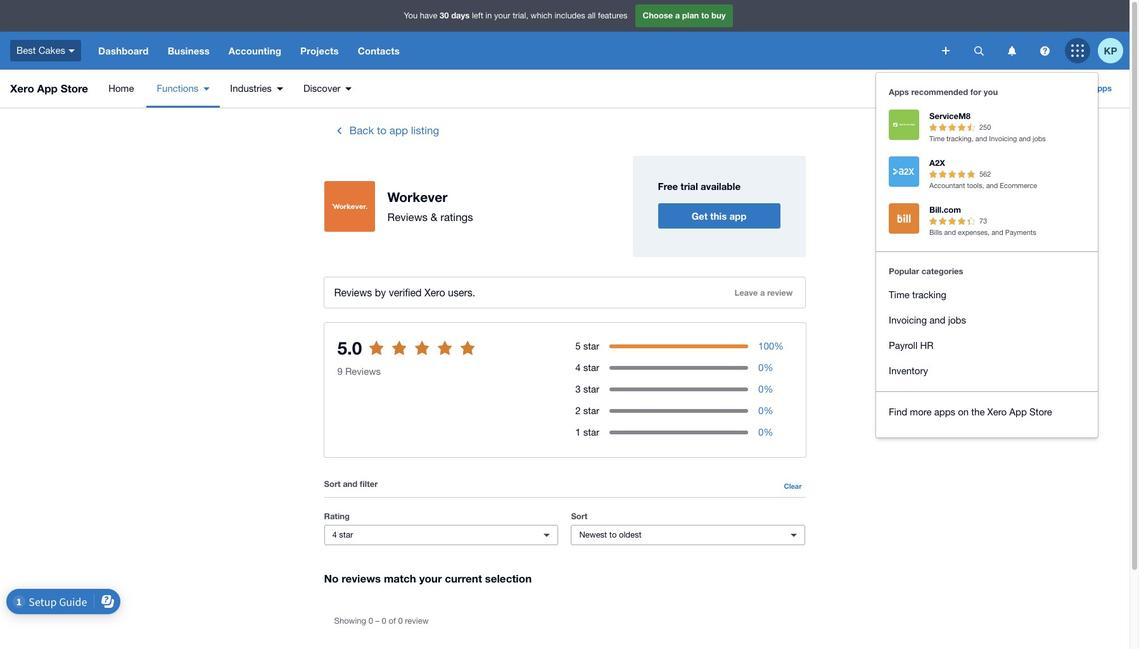 Task type: describe. For each thing, give the bounding box(es) containing it.
skip to reviews list
[[355, 350, 446, 362]]

best cakes button
[[0, 32, 89, 70]]

no reviews match your current selection
[[324, 572, 532, 586]]

73
[[980, 217, 988, 225]]

0 vertical spatial xero
[[10, 82, 34, 95]]

and up ecommerce
[[1019, 135, 1031, 143]]

kp
[[1105, 45, 1118, 56]]

go to connected apps
[[1025, 83, 1112, 93]]

you have 30 days left in your trial, which includes all features
[[404, 10, 628, 20]]

home
[[108, 83, 134, 94]]

1 vertical spatial reviews
[[334, 287, 372, 299]]

in
[[486, 11, 492, 20]]

30
[[440, 10, 449, 20]]

newest to oldest
[[580, 531, 642, 540]]

leave a review
[[735, 288, 793, 298]]

and left filter
[[343, 479, 358, 489]]

newest
[[580, 531, 607, 540]]

invoicing inside app recommendations element
[[990, 135, 1018, 143]]

the
[[972, 407, 985, 418]]

discover
[[304, 83, 341, 94]]

reviews for 9
[[345, 366, 381, 377]]

payments
[[1006, 229, 1037, 236]]

% for 2 star
[[764, 406, 774, 416]]

business
[[168, 45, 210, 56]]

left
[[472, 11, 483, 20]]

users.
[[448, 287, 476, 299]]

a for review
[[761, 288, 765, 298]]

tools,
[[968, 182, 985, 190]]

skip
[[355, 350, 377, 362]]

you
[[404, 11, 418, 20]]

tracking,
[[947, 135, 974, 143]]

all
[[588, 11, 596, 20]]

servicem8
[[930, 111, 971, 121]]

accountant tools, and ecommerce
[[930, 182, 1038, 190]]

verified
[[389, 287, 422, 299]]

2
[[576, 406, 581, 416]]

buy
[[712, 10, 726, 20]]

to for listing
[[377, 124, 387, 137]]

250
[[980, 124, 992, 131]]

inventory
[[889, 366, 929, 377]]

bills
[[930, 229, 943, 236]]

1 vertical spatial reviews
[[342, 572, 381, 586]]

back
[[350, 124, 374, 137]]

of
[[389, 616, 396, 626]]

industries
[[230, 83, 272, 94]]

inventory link
[[877, 359, 1098, 384]]

star right 2
[[584, 406, 600, 416]]

star up 3 star
[[584, 363, 600, 373]]

ecommerce
[[1000, 182, 1038, 190]]

sort and filter
[[324, 479, 378, 489]]

time tracking link
[[877, 283, 1098, 308]]

popular categories
[[889, 266, 964, 276]]

on
[[959, 407, 969, 418]]

business button
[[158, 32, 219, 70]]

5
[[576, 341, 581, 352]]

and down 562
[[987, 182, 998, 190]]

% for 4 star
[[764, 363, 774, 373]]

kp button
[[1098, 32, 1130, 70]]

0 % for 2 star
[[759, 406, 774, 416]]

get
[[692, 211, 708, 222]]

by
[[375, 287, 386, 299]]

review inside button
[[768, 288, 793, 298]]

3 star
[[576, 384, 600, 395]]

oldest
[[619, 531, 642, 540]]

best
[[16, 45, 36, 56]]

popular categories element
[[877, 260, 1098, 384]]

current
[[445, 572, 482, 586]]

find more apps on the xero app store
[[889, 407, 1053, 418]]

to inside popup button
[[610, 531, 617, 540]]

which
[[531, 11, 553, 20]]

store inside button
[[1030, 407, 1053, 418]]

go to connected apps link
[[1018, 79, 1120, 99]]

rating
[[324, 512, 350, 522]]

and right bills
[[945, 229, 956, 236]]

0 % for 3 star
[[759, 384, 774, 395]]

find more apps on the xero app store button
[[877, 400, 1098, 425]]

jobs inside app recommendations element
[[1033, 135, 1046, 143]]

available
[[701, 180, 741, 192]]

star inside popup button
[[339, 531, 353, 540]]

banner containing kp
[[0, 0, 1130, 438]]

562
[[980, 171, 992, 178]]

popular
[[889, 266, 920, 276]]

and inside popular categories element
[[930, 315, 946, 326]]

payroll hr link
[[877, 333, 1098, 359]]

5.0
[[338, 338, 362, 359]]

reviews for workever
[[388, 211, 428, 224]]

star right 1
[[584, 427, 600, 438]]

and left payments
[[992, 229, 1004, 236]]

clear
[[784, 482, 802, 490]]

get this app link
[[658, 204, 781, 229]]

sort for sort
[[571, 512, 588, 522]]

to for list
[[379, 350, 389, 362]]

leave a review button
[[727, 283, 801, 303]]

workever
[[388, 189, 448, 205]]

find
[[889, 407, 908, 418]]

xero app store
[[10, 82, 88, 95]]

1 vertical spatial your
[[419, 572, 442, 586]]

features
[[598, 11, 628, 20]]

listing
[[411, 124, 439, 137]]

accounting
[[229, 45, 281, 56]]

9
[[338, 366, 343, 377]]

menu containing home
[[96, 70, 362, 108]]

1 horizontal spatial svg image
[[1072, 44, 1085, 57]]

apps inside find more apps on the xero app store button
[[935, 407, 956, 418]]

payroll hr
[[889, 340, 934, 351]]

1 star
[[576, 427, 600, 438]]

invoicing inside popular categories element
[[889, 315, 927, 326]]

% for 1 star
[[764, 427, 774, 438]]

jobs inside popular categories element
[[949, 315, 967, 326]]



Task type: vqa. For each thing, say whether or not it's contained in the screenshot.
the verified
yes



Task type: locate. For each thing, give the bounding box(es) containing it.
jobs down the time tracking link
[[949, 315, 967, 326]]

store right the
[[1030, 407, 1053, 418]]

svg image left kp
[[1072, 44, 1085, 57]]

plan
[[683, 10, 699, 20]]

4 0 % from the top
[[759, 427, 774, 438]]

a right leave
[[761, 288, 765, 298]]

0 horizontal spatial xero
[[10, 82, 34, 95]]

your right the match
[[419, 572, 442, 586]]

reviews inside "link"
[[392, 350, 429, 362]]

4 star
[[576, 363, 600, 373], [332, 531, 353, 540]]

1 vertical spatial 4 star
[[332, 531, 353, 540]]

discover button
[[293, 70, 362, 108]]

filter
[[360, 479, 378, 489]]

1 horizontal spatial jobs
[[1033, 135, 1046, 143]]

menu
[[96, 70, 362, 108]]

0 vertical spatial reviews
[[388, 211, 428, 224]]

1 horizontal spatial app
[[1010, 407, 1027, 418]]

0 % for 1 star
[[759, 427, 774, 438]]

time inside popular categories element
[[889, 290, 910, 300]]

0 horizontal spatial 4
[[332, 531, 337, 540]]

0 horizontal spatial app
[[37, 82, 58, 95]]

time for time tracking, and invoicing and jobs
[[930, 135, 945, 143]]

time left tracking,
[[930, 135, 945, 143]]

invoicing
[[990, 135, 1018, 143], [889, 315, 927, 326]]

free trial available
[[658, 180, 741, 192]]

to left oldest
[[610, 531, 617, 540]]

app recommendations element
[[877, 103, 1098, 312]]

recommended
[[912, 87, 969, 97]]

4 star down rating
[[332, 531, 353, 540]]

1 vertical spatial a
[[761, 288, 765, 298]]

skip to reviews list link
[[345, 344, 457, 369]]

xero
[[10, 82, 34, 95], [425, 287, 445, 299], [988, 407, 1007, 418]]

reviews inside the workever reviews & ratings
[[388, 211, 428, 224]]

1 horizontal spatial sort
[[571, 512, 588, 522]]

1 vertical spatial jobs
[[949, 315, 967, 326]]

jobs up ecommerce
[[1033, 135, 1046, 143]]

4 down rating
[[332, 531, 337, 540]]

4 down 5
[[576, 363, 581, 373]]

0 %
[[759, 363, 774, 373], [759, 384, 774, 395], [759, 406, 774, 416], [759, 427, 774, 438]]

showing 0 – 0 of 0 review
[[334, 616, 429, 626]]

1 vertical spatial app
[[1010, 407, 1027, 418]]

choose a plan to buy
[[643, 10, 726, 20]]

group containing time tracking
[[877, 73, 1098, 438]]

back to app listing link
[[324, 120, 444, 141]]

100 %
[[759, 341, 784, 352]]

4 inside popup button
[[332, 531, 337, 540]]

a for plan
[[676, 10, 680, 20]]

time inside app recommendations element
[[930, 135, 945, 143]]

0 vertical spatial store
[[61, 82, 88, 95]]

4 star button
[[324, 525, 559, 546]]

app for this
[[730, 211, 747, 222]]

xero inside find more apps on the xero app store button
[[988, 407, 1007, 418]]

app left listing
[[390, 124, 408, 137]]

a2x
[[930, 158, 946, 168]]

0
[[759, 363, 764, 373], [759, 384, 764, 395], [759, 406, 764, 416], [759, 427, 764, 438], [369, 616, 373, 626], [382, 616, 387, 626], [398, 616, 403, 626]]

2 horizontal spatial xero
[[988, 407, 1007, 418]]

star right '3'
[[584, 384, 600, 395]]

100
[[759, 341, 775, 352]]

reviews down skip
[[345, 366, 381, 377]]

xero left users.
[[425, 287, 445, 299]]

sort
[[324, 479, 341, 489], [571, 512, 588, 522]]

0 vertical spatial apps
[[1093, 83, 1112, 93]]

a
[[676, 10, 680, 20], [761, 288, 765, 298]]

0 vertical spatial review
[[768, 288, 793, 298]]

1 horizontal spatial review
[[768, 288, 793, 298]]

to
[[702, 10, 710, 20], [1039, 83, 1047, 93], [377, 124, 387, 137], [379, 350, 389, 362], [610, 531, 617, 540]]

0 % for 4 star
[[759, 363, 774, 373]]

days
[[451, 10, 470, 20]]

time tracking, and invoicing and jobs
[[930, 135, 1046, 143]]

reviews left by
[[334, 287, 372, 299]]

0 horizontal spatial time
[[889, 290, 910, 300]]

projects button
[[291, 32, 348, 70]]

0 horizontal spatial invoicing
[[889, 315, 927, 326]]

1 horizontal spatial app
[[730, 211, 747, 222]]

0 horizontal spatial review
[[405, 616, 429, 626]]

0 vertical spatial a
[[676, 10, 680, 20]]

svg image inside best cakes popup button
[[68, 49, 75, 52]]

apps
[[1093, 83, 1112, 93], [935, 407, 956, 418]]

1 horizontal spatial 4
[[576, 363, 581, 373]]

functions button
[[147, 70, 220, 108]]

1 horizontal spatial 4 star
[[576, 363, 600, 373]]

you
[[984, 87, 998, 97]]

app right the
[[1010, 407, 1027, 418]]

% for 5 star
[[775, 341, 784, 352]]

includes
[[555, 11, 586, 20]]

5 star
[[576, 341, 600, 352]]

0 vertical spatial 4 star
[[576, 363, 600, 373]]

reviews right no
[[342, 572, 381, 586]]

apps left on
[[935, 407, 956, 418]]

1 vertical spatial app
[[730, 211, 747, 222]]

0 vertical spatial jobs
[[1033, 135, 1046, 143]]

% for 3 star
[[764, 384, 774, 395]]

0 vertical spatial reviews
[[392, 350, 429, 362]]

2 0 % from the top
[[759, 384, 774, 395]]

1 vertical spatial 4
[[332, 531, 337, 540]]

invoicing and jobs
[[889, 315, 967, 326]]

0 horizontal spatial your
[[419, 572, 442, 586]]

app down best cakes popup button
[[37, 82, 58, 95]]

your inside you have 30 days left in your trial, which includes all features
[[494, 11, 511, 20]]

contacts
[[358, 45, 400, 56]]

cakes
[[38, 45, 65, 56]]

reviews by verified xero users.
[[334, 287, 476, 299]]

0 vertical spatial your
[[494, 11, 511, 20]]

4
[[576, 363, 581, 373], [332, 531, 337, 540]]

sort up newest
[[571, 512, 588, 522]]

0 horizontal spatial reviews
[[342, 572, 381, 586]]

payroll
[[889, 340, 918, 351]]

0 horizontal spatial store
[[61, 82, 88, 95]]

4 star inside popup button
[[332, 531, 353, 540]]

app for to
[[390, 124, 408, 137]]

star right 5
[[584, 341, 600, 352]]

functions
[[157, 83, 199, 94]]

0 vertical spatial app
[[37, 82, 58, 95]]

app right this
[[730, 211, 747, 222]]

a inside button
[[761, 288, 765, 298]]

0 horizontal spatial 4 star
[[332, 531, 353, 540]]

back to app listing
[[350, 124, 439, 137]]

home button
[[96, 70, 147, 108]]

group
[[877, 73, 1098, 438]]

%
[[775, 341, 784, 352], [764, 363, 774, 373], [764, 384, 774, 395], [764, 406, 774, 416], [764, 427, 774, 438]]

your right in
[[494, 11, 511, 20]]

dashboard
[[98, 45, 149, 56]]

2 vertical spatial xero
[[988, 407, 1007, 418]]

xero right the
[[988, 407, 1007, 418]]

0 vertical spatial sort
[[324, 479, 341, 489]]

to right skip
[[379, 350, 389, 362]]

reviews down workever
[[388, 211, 428, 224]]

0 vertical spatial invoicing
[[990, 135, 1018, 143]]

9 reviews
[[338, 366, 381, 377]]

–
[[376, 616, 380, 626]]

0 vertical spatial 4
[[576, 363, 581, 373]]

1 vertical spatial time
[[889, 290, 910, 300]]

clear button
[[781, 478, 806, 495]]

to for apps
[[1039, 83, 1047, 93]]

app inside button
[[1010, 407, 1027, 418]]

review right leave
[[768, 288, 793, 298]]

1 vertical spatial xero
[[425, 287, 445, 299]]

1 vertical spatial invoicing
[[889, 315, 927, 326]]

for
[[971, 87, 982, 97]]

0 vertical spatial time
[[930, 135, 945, 143]]

match
[[384, 572, 416, 586]]

svg image right the cakes
[[68, 49, 75, 52]]

invoicing up payroll hr on the right bottom of the page
[[889, 315, 927, 326]]

2 vertical spatial reviews
[[345, 366, 381, 377]]

time for time tracking
[[889, 290, 910, 300]]

0 horizontal spatial app
[[390, 124, 408, 137]]

store down the cakes
[[61, 82, 88, 95]]

1 horizontal spatial apps
[[1093, 83, 1112, 93]]

apps inside go to connected apps link
[[1093, 83, 1112, 93]]

svg image
[[1072, 44, 1085, 57], [68, 49, 75, 52]]

1 horizontal spatial xero
[[425, 287, 445, 299]]

apps recommended for you
[[889, 87, 998, 97]]

1 vertical spatial review
[[405, 616, 429, 626]]

newest to oldest button
[[571, 525, 806, 546]]

to left buy
[[702, 10, 710, 20]]

star down rating
[[339, 531, 353, 540]]

1 horizontal spatial invoicing
[[990, 135, 1018, 143]]

invoicing down "250"
[[990, 135, 1018, 143]]

0 vertical spatial app
[[390, 124, 408, 137]]

1 vertical spatial store
[[1030, 407, 1053, 418]]

xero down best
[[10, 82, 34, 95]]

bills and expenses, and payments
[[930, 229, 1037, 236]]

time tracking
[[889, 290, 947, 300]]

0 horizontal spatial jobs
[[949, 315, 967, 326]]

0 horizontal spatial sort
[[324, 479, 341, 489]]

leave
[[735, 288, 758, 298]]

apps right connected at right
[[1093, 83, 1112, 93]]

1 horizontal spatial your
[[494, 11, 511, 20]]

1 horizontal spatial a
[[761, 288, 765, 298]]

0 horizontal spatial a
[[676, 10, 680, 20]]

to inside "link"
[[379, 350, 389, 362]]

to right go
[[1039, 83, 1047, 93]]

sort for sort and filter
[[324, 479, 341, 489]]

1 horizontal spatial store
[[1030, 407, 1053, 418]]

1 vertical spatial apps
[[935, 407, 956, 418]]

this
[[711, 211, 727, 222]]

hr
[[921, 340, 934, 351]]

expenses,
[[958, 229, 990, 236]]

trial
[[681, 180, 698, 192]]

4 star up 3 star
[[576, 363, 600, 373]]

1 0 % from the top
[[759, 363, 774, 373]]

get this app
[[692, 211, 747, 222]]

and down "250"
[[976, 135, 988, 143]]

app
[[390, 124, 408, 137], [730, 211, 747, 222]]

reviews left the list
[[392, 350, 429, 362]]

1 horizontal spatial reviews
[[392, 350, 429, 362]]

svg image
[[975, 46, 984, 55], [1008, 46, 1016, 55], [1040, 46, 1050, 55], [943, 47, 950, 55]]

ratings
[[441, 211, 473, 224]]

3 0 % from the top
[[759, 406, 774, 416]]

1 vertical spatial sort
[[571, 512, 588, 522]]

1
[[576, 427, 581, 438]]

accountant
[[930, 182, 966, 190]]

to right the back on the left top of page
[[377, 124, 387, 137]]

0 horizontal spatial svg image
[[68, 49, 75, 52]]

reviews
[[388, 211, 428, 224], [334, 287, 372, 299], [345, 366, 381, 377]]

time down popular
[[889, 290, 910, 300]]

categories
[[922, 266, 964, 276]]

banner
[[0, 0, 1130, 438]]

and
[[976, 135, 988, 143], [1019, 135, 1031, 143], [987, 182, 998, 190], [945, 229, 956, 236], [992, 229, 1004, 236], [930, 315, 946, 326], [343, 479, 358, 489]]

and down tracking
[[930, 315, 946, 326]]

3
[[576, 384, 581, 395]]

tracking
[[913, 290, 947, 300]]

free
[[658, 180, 678, 192]]

0 horizontal spatial apps
[[935, 407, 956, 418]]

1 horizontal spatial time
[[930, 135, 945, 143]]

projects
[[300, 45, 339, 56]]

sort up rating
[[324, 479, 341, 489]]

a left plan on the top right of the page
[[676, 10, 680, 20]]

go
[[1025, 83, 1037, 93]]

more
[[910, 407, 932, 418]]

dashboard link
[[89, 32, 158, 70]]

review right of on the left bottom of page
[[405, 616, 429, 626]]



